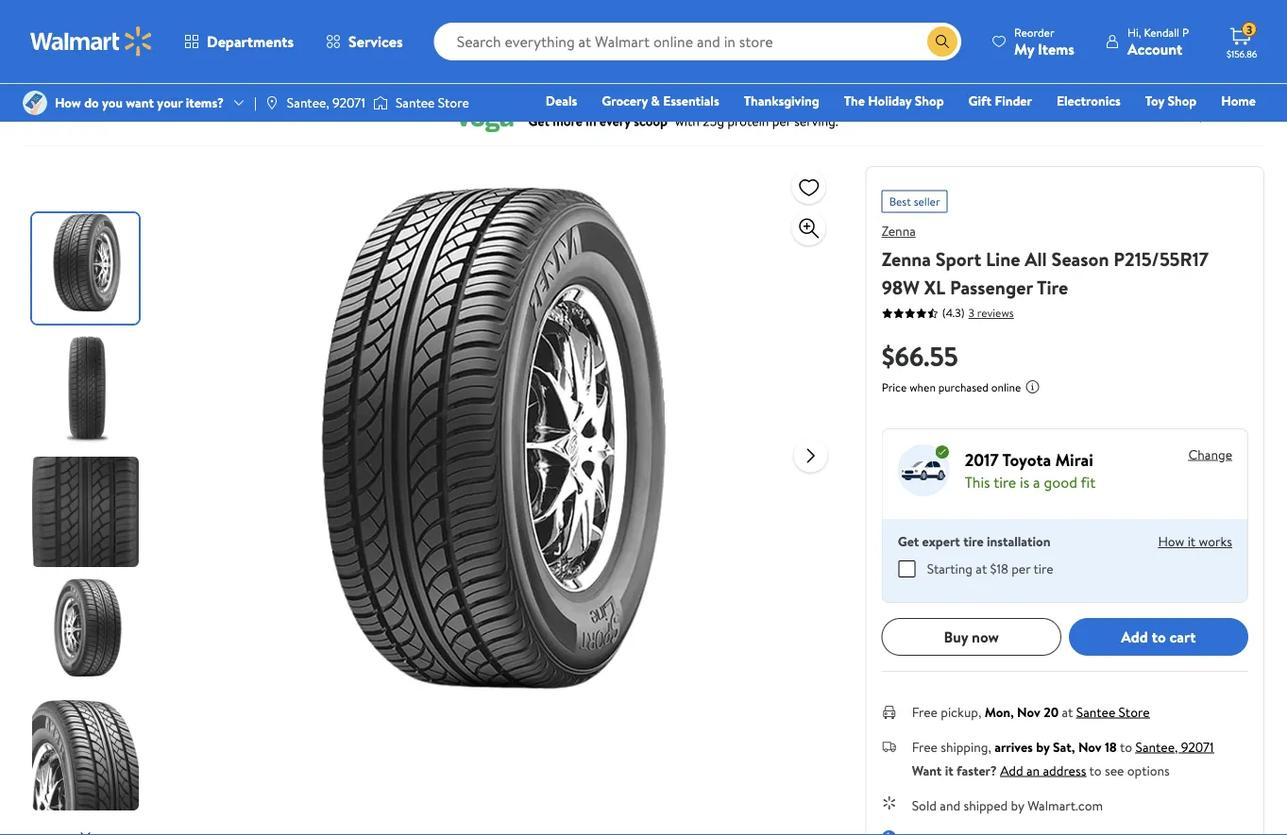 Task type: vqa. For each thing, say whether or not it's contained in the screenshot.
bottommost to
yes



Task type: locate. For each thing, give the bounding box(es) containing it.
1 zenna from the top
[[882, 222, 916, 240]]

tires up how do you want your items? on the top of page
[[113, 53, 140, 71]]

0 horizontal spatial /
[[100, 53, 105, 71]]

to left the cart
[[1152, 627, 1166, 648]]

a
[[1033, 472, 1040, 493]]

best
[[889, 194, 911, 210]]

deals link
[[537, 91, 586, 111]]

zenna down the zenna "link"
[[882, 246, 931, 272]]

starting
[[927, 560, 973, 578]]

2 tires from the left
[[113, 53, 140, 71]]

0 horizontal spatial at
[[976, 560, 987, 578]]

1 vertical spatial all
[[1025, 246, 1047, 272]]

& right auto on the left top of page
[[54, 53, 63, 71]]

add left an
[[1000, 762, 1023, 780]]

hi, kendall p account
[[1128, 24, 1189, 59]]

0 horizontal spatial by
[[1011, 797, 1024, 815]]

 image for santee store
[[373, 93, 388, 112]]

0 horizontal spatial tires
[[65, 53, 93, 71]]

1 horizontal spatial /
[[230, 53, 235, 71]]

 image
[[264, 95, 279, 110]]

next media item image
[[800, 444, 822, 467]]

1 vertical spatial santee
[[1076, 703, 1116, 722]]

do
[[84, 93, 99, 112]]

how for how it works
[[1158, 533, 1185, 551]]

2 free from the top
[[912, 738, 938, 756]]

add
[[1121, 627, 1148, 648], [1000, 762, 1023, 780]]

1 vertical spatial to
[[1120, 738, 1132, 756]]

santee store
[[396, 93, 469, 112]]

is
[[1020, 472, 1030, 493]]

zenna sport line all season p215/55r17 98w xl passenger tire - image 2 of 6 image
[[32, 335, 143, 446]]

an
[[1027, 762, 1040, 780]]

reviews
[[977, 305, 1014, 321]]

0 vertical spatial season
[[337, 53, 377, 71]]

0 vertical spatial free
[[912, 703, 938, 722]]

1 horizontal spatial shop
[[1168, 92, 1197, 110]]

tires right auto on the left top of page
[[65, 53, 93, 71]]

items?
[[186, 93, 224, 112]]

mirai
[[1055, 449, 1093, 472]]

tire left is
[[994, 472, 1016, 493]]

store
[[438, 93, 469, 112], [1119, 703, 1150, 722]]

best seller
[[889, 194, 940, 210]]

zenna sport line all season p215/55r17 98w xl passenger tire - image 1 of 6 image
[[32, 213, 143, 324]]

1 horizontal spatial to
[[1120, 738, 1132, 756]]

1 vertical spatial 92071
[[1181, 738, 1214, 756]]

tires
[[65, 53, 93, 71], [113, 53, 140, 71], [380, 53, 407, 71]]

one debit
[[1111, 118, 1175, 136]]

tires down services
[[380, 53, 407, 71]]

1 vertical spatial nov
[[1078, 738, 1102, 756]]

0 horizontal spatial it
[[945, 762, 953, 780]]

1 horizontal spatial add
[[1121, 627, 1148, 648]]

0 vertical spatial tire
[[994, 472, 1016, 493]]

tire for at
[[1034, 560, 1053, 578]]

holiday
[[868, 92, 912, 110]]

1 vertical spatial 3
[[969, 305, 975, 321]]

zenna down best
[[882, 222, 916, 240]]

& up want on the left of page
[[143, 53, 152, 71]]

1 horizontal spatial by
[[1036, 738, 1050, 756]]

0 vertical spatial nov
[[1017, 703, 1041, 722]]

season down services
[[337, 53, 377, 71]]

shop right toy
[[1168, 92, 1197, 110]]

0 horizontal spatial santee,
[[287, 93, 329, 112]]

3 up $156.86
[[1247, 21, 1253, 37]]

nov left 20
[[1017, 703, 1041, 722]]

1 vertical spatial it
[[945, 762, 953, 780]]

change button
[[1173, 445, 1232, 465]]

1 shop from the left
[[915, 92, 944, 110]]

the holiday shop link
[[835, 91, 952, 111]]

by for walmart.com
[[1011, 797, 1024, 815]]

1 free from the top
[[912, 703, 938, 722]]

good
[[1044, 472, 1077, 493]]

nov
[[1017, 703, 1041, 722], [1078, 738, 1102, 756]]

/ up you
[[100, 53, 105, 71]]

1 vertical spatial santee,
[[1136, 738, 1178, 756]]

it
[[1188, 533, 1196, 551], [945, 762, 953, 780]]

tire
[[242, 53, 264, 71], [1037, 274, 1068, 300]]

0 horizontal spatial add
[[1000, 762, 1023, 780]]

1 vertical spatial add
[[1000, 762, 1023, 780]]

1 horizontal spatial santee
[[1076, 703, 1116, 722]]

2 / from the left
[[230, 53, 235, 71]]

shop right the holiday
[[915, 92, 944, 110]]

essentials
[[663, 92, 719, 110]]

0 vertical spatial santee
[[396, 93, 435, 112]]

it left works
[[1188, 533, 1196, 551]]

1 vertical spatial how
[[1158, 533, 1185, 551]]

1 horizontal spatial at
[[1062, 703, 1073, 722]]

0 vertical spatial santee,
[[287, 93, 329, 112]]

by inside the free shipping, arrives by sat, nov 18 to santee, 92071 want it faster? add an address to see options
[[1036, 738, 1050, 756]]

registry link
[[1030, 117, 1095, 137]]

by left sat,
[[1036, 738, 1050, 756]]

by right "shipped"
[[1011, 797, 1024, 815]]

walmart image
[[30, 26, 153, 57]]

nov left 18 at bottom
[[1078, 738, 1102, 756]]

0 horizontal spatial all
[[319, 53, 334, 71]]

2017 toyota mirai this tire is a good fit
[[965, 449, 1096, 493]]

tires for auto
[[65, 53, 93, 71]]

0 vertical spatial how
[[55, 93, 81, 112]]

zenna
[[882, 222, 916, 240], [882, 246, 931, 272]]

sold
[[912, 797, 937, 815]]

0 vertical spatial at
[[976, 560, 987, 578]]

purchased
[[938, 380, 989, 396]]

0 horizontal spatial  image
[[23, 91, 47, 115]]

1 horizontal spatial tire
[[1037, 274, 1068, 300]]

2 horizontal spatial &
[[651, 92, 660, 110]]

how do you want your items?
[[55, 93, 224, 112]]

2 horizontal spatial tire
[[1034, 560, 1053, 578]]

Starting at $18 per tire checkbox
[[899, 561, 916, 578]]

starting at $18 per tire
[[927, 560, 1053, 578]]

$156.86
[[1227, 47, 1257, 60]]

free up want on the bottom right
[[912, 738, 938, 756]]

free
[[912, 703, 938, 722], [912, 738, 938, 756]]

per
[[1012, 560, 1031, 578]]

expert
[[922, 532, 960, 550]]

3 right (4.3)
[[969, 305, 975, 321]]

departments
[[207, 31, 294, 52]]

 image
[[23, 91, 47, 115], [373, 93, 388, 112]]

tire right expert on the right bottom of page
[[963, 532, 984, 550]]

santee,
[[287, 93, 329, 112], [1136, 738, 1178, 756]]

to
[[1152, 627, 1166, 648], [1120, 738, 1132, 756], [1089, 762, 1102, 780]]

grocery & essentials
[[602, 92, 719, 110]]

1 horizontal spatial  image
[[373, 93, 388, 112]]

passenger
[[950, 274, 1033, 300]]

gift finder
[[969, 92, 1032, 110]]

1 horizontal spatial season
[[1052, 246, 1109, 272]]

0 horizontal spatial shop
[[915, 92, 944, 110]]

it right want on the bottom right
[[945, 762, 953, 780]]

santee down all season tires link
[[396, 93, 435, 112]]

0 vertical spatial zenna
[[882, 222, 916, 240]]

 image down auto on the left top of page
[[23, 91, 47, 115]]

(4.3) 3 reviews
[[942, 305, 1014, 321]]

0 horizontal spatial santee
[[396, 93, 435, 112]]

0 vertical spatial it
[[1188, 533, 1196, 551]]

tire down departments
[[242, 53, 264, 71]]

free pickup, mon, nov 20 at santee store
[[912, 703, 1150, 722]]

2 horizontal spatial to
[[1152, 627, 1166, 648]]

santee, 92071 button
[[1136, 738, 1214, 756]]

departments button
[[168, 19, 310, 64]]

& right grocery
[[651, 92, 660, 110]]

1 vertical spatial season
[[1052, 246, 1109, 272]]

auto
[[23, 53, 51, 71]]

1 horizontal spatial tires
[[113, 53, 140, 71]]

0 vertical spatial all
[[319, 53, 334, 71]]

options
[[1127, 762, 1170, 780]]

how left works
[[1158, 533, 1185, 551]]

how left do
[[55, 93, 81, 112]]

0 vertical spatial 92071
[[333, 93, 365, 112]]

92071 right 18 at bottom
[[1181, 738, 1214, 756]]

season
[[337, 53, 377, 71], [1052, 246, 1109, 272]]

fashion link
[[962, 117, 1023, 137]]

santee store button
[[1076, 703, 1150, 722]]

tire right passenger
[[1037, 274, 1068, 300]]

sold and shipped by walmart.com
[[912, 797, 1103, 815]]

1 / from the left
[[100, 53, 105, 71]]

hi,
[[1128, 24, 1141, 40]]

free inside the free shipping, arrives by sat, nov 18 to santee, 92071 want it faster? add an address to see options
[[912, 738, 938, 756]]

to right 18 at bottom
[[1120, 738, 1132, 756]]

deals
[[546, 92, 577, 110]]

kendall
[[1144, 24, 1180, 40]]

toy shop
[[1145, 92, 1197, 110]]

0 vertical spatial 3
[[1247, 21, 1253, 37]]

xl
[[924, 274, 946, 300]]

0 vertical spatial to
[[1152, 627, 1166, 648]]

1 vertical spatial zenna
[[882, 246, 931, 272]]

1 vertical spatial by
[[1011, 797, 1024, 815]]

tires & accessories link
[[113, 53, 222, 71]]

/ down departments
[[230, 53, 235, 71]]

home link
[[1213, 91, 1265, 111]]

to left see
[[1089, 762, 1102, 780]]

grocery
[[602, 92, 648, 110]]

1 horizontal spatial all
[[1025, 246, 1047, 272]]

92071
[[333, 93, 365, 112], [1181, 738, 1214, 756]]

1 horizontal spatial nov
[[1078, 738, 1102, 756]]

1 horizontal spatial how
[[1158, 533, 1185, 551]]

3 tires from the left
[[380, 53, 407, 71]]

tire right per
[[1034, 560, 1053, 578]]

2 horizontal spatial tires
[[380, 53, 407, 71]]

walmart+ link
[[1191, 117, 1265, 137]]

0 horizontal spatial tire
[[963, 532, 984, 550]]

at left $18
[[976, 560, 987, 578]]

1 horizontal spatial santee,
[[1136, 738, 1178, 756]]

add inside the add to cart button
[[1121, 627, 1148, 648]]

1 horizontal spatial 92071
[[1181, 738, 1214, 756]]

1 horizontal spatial it
[[1188, 533, 1196, 551]]

 image down all season tires in the top of the page
[[373, 93, 388, 112]]

santee, down types
[[287, 93, 329, 112]]

home
[[1221, 92, 1256, 110]]

0 vertical spatial tire
[[242, 53, 264, 71]]

1 tires from the left
[[65, 53, 93, 71]]

debit
[[1143, 118, 1175, 136]]

how for how do you want your items?
[[55, 93, 81, 112]]

1 vertical spatial tire
[[1037, 274, 1068, 300]]

thanksgiving link
[[735, 91, 828, 111]]

0 horizontal spatial how
[[55, 93, 81, 112]]

santee, up options
[[1136, 738, 1178, 756]]

0 horizontal spatial tire
[[242, 53, 264, 71]]

add left the cart
[[1121, 627, 1148, 648]]

& for auto
[[54, 53, 63, 71]]

92071 down all season tires link
[[333, 93, 365, 112]]

fit
[[1081, 472, 1096, 493]]

search icon image
[[935, 34, 950, 49]]

season right line
[[1052, 246, 1109, 272]]

all right line
[[1025, 246, 1047, 272]]

&
[[54, 53, 63, 71], [143, 53, 152, 71], [651, 92, 660, 110]]

2 vertical spatial to
[[1089, 762, 1102, 780]]

at right 20
[[1062, 703, 1073, 722]]

this
[[965, 472, 990, 493]]

0 vertical spatial by
[[1036, 738, 1050, 756]]

santee
[[396, 93, 435, 112], [1076, 703, 1116, 722]]

2 vertical spatial tire
[[1034, 560, 1053, 578]]

items
[[1038, 38, 1075, 59]]

0 horizontal spatial nov
[[1017, 703, 1041, 722]]

tire inside 2017 toyota mirai this tire is a good fit
[[994, 472, 1016, 493]]

0 horizontal spatial &
[[54, 53, 63, 71]]

all up santee, 92071
[[319, 53, 334, 71]]

0 vertical spatial add
[[1121, 627, 1148, 648]]

santee up 18 at bottom
[[1076, 703, 1116, 722]]

1 horizontal spatial tire
[[994, 472, 1016, 493]]

free left pickup,
[[912, 703, 938, 722]]

1 vertical spatial free
[[912, 738, 938, 756]]

1 vertical spatial store
[[1119, 703, 1150, 722]]

0 vertical spatial store
[[438, 93, 469, 112]]

line
[[986, 246, 1020, 272]]

1 horizontal spatial store
[[1119, 703, 1150, 722]]



Task type: describe. For each thing, give the bounding box(es) containing it.
grocery & essentials link
[[593, 91, 728, 111]]

tire inside zenna zenna sport line all season p215/55r17 98w xl passenger tire
[[1037, 274, 1068, 300]]

see
[[1105, 762, 1124, 780]]

types
[[267, 53, 299, 71]]

installation
[[987, 532, 1051, 550]]

92071 inside the free shipping, arrives by sat, nov 18 to santee, 92071 want it faster? add an address to see options
[[1181, 738, 1214, 756]]

|
[[254, 93, 257, 112]]

car,truck,van image
[[898, 445, 950, 497]]

and
[[940, 797, 961, 815]]

how it works
[[1158, 533, 1232, 551]]

gift
[[969, 92, 992, 110]]

auto & tires / tires & accessories / tire types
[[23, 53, 299, 71]]

legal information image
[[1025, 380, 1040, 395]]

zoom image modal image
[[798, 217, 820, 240]]

buy now button
[[882, 619, 1061, 656]]

account
[[1128, 38, 1183, 59]]

0 horizontal spatial 92071
[[333, 93, 365, 112]]

2 shop from the left
[[1168, 92, 1197, 110]]

& for grocery
[[651, 92, 660, 110]]

thanksgiving
[[744, 92, 819, 110]]

all inside zenna zenna sport line all season p215/55r17 98w xl passenger tire
[[1025, 246, 1047, 272]]

1 horizontal spatial 3
[[1247, 21, 1253, 37]]

2017
[[965, 449, 999, 472]]

buy now
[[944, 627, 999, 648]]

buy
[[944, 627, 968, 648]]

by for sat,
[[1036, 738, 1050, 756]]

seller
[[914, 194, 940, 210]]

0 horizontal spatial store
[[438, 93, 469, 112]]

works
[[1199, 533, 1232, 551]]

accessories
[[155, 53, 222, 71]]

free for free pickup, mon, nov 20 at santee store
[[912, 703, 938, 722]]

Walmart Site-Wide search field
[[434, 23, 961, 60]]

1 vertical spatial at
[[1062, 703, 1073, 722]]

now
[[972, 627, 999, 648]]

get
[[898, 532, 919, 550]]

faster?
[[957, 762, 997, 780]]

services
[[349, 31, 403, 52]]

$18
[[990, 560, 1008, 578]]

ad disclaimer and feedback for skylinedisplayad image
[[1249, 108, 1265, 123]]

santee, 92071
[[287, 93, 365, 112]]

add to favorites list, zenna sport line all season p215/55r17 98w xl passenger tire image
[[798, 175, 820, 199]]

toy
[[1145, 92, 1165, 110]]

want
[[912, 762, 942, 780]]

0 horizontal spatial to
[[1089, 762, 1102, 780]]

when
[[910, 380, 936, 396]]

20
[[1044, 703, 1059, 722]]

santee, inside the free shipping, arrives by sat, nov 18 to santee, 92071 want it faster? add an address to see options
[[1136, 738, 1178, 756]]

18
[[1105, 738, 1117, 756]]

price when purchased online
[[882, 380, 1021, 396]]

reorder
[[1014, 24, 1054, 40]]

electronics
[[1057, 92, 1121, 110]]

sat,
[[1053, 738, 1075, 756]]

tire for toyota
[[994, 472, 1016, 493]]

change
[[1188, 445, 1232, 464]]

 image for how do you want your items?
[[23, 91, 47, 115]]

add to cart button
[[1069, 619, 1248, 656]]

arrives
[[995, 738, 1033, 756]]

online
[[991, 380, 1021, 396]]

gift finder link
[[960, 91, 1041, 111]]

sponsored
[[1194, 107, 1246, 123]]

mon,
[[985, 703, 1014, 722]]

one debit link
[[1103, 117, 1184, 137]]

tires for all
[[380, 53, 407, 71]]

get expert tire installation
[[898, 532, 1051, 550]]

all season tires
[[319, 53, 407, 71]]

2 zenna from the top
[[882, 246, 931, 272]]

pickup,
[[941, 703, 981, 722]]

sport
[[936, 246, 981, 272]]

1 vertical spatial tire
[[963, 532, 984, 550]]

fashion
[[970, 118, 1014, 136]]

shipping,
[[941, 738, 991, 756]]

zenna link
[[882, 222, 916, 240]]

auto & tires link
[[23, 53, 93, 71]]

season inside zenna zenna sport line all season p215/55r17 98w xl passenger tire
[[1052, 246, 1109, 272]]

toy shop link
[[1137, 91, 1205, 111]]

it inside the free shipping, arrives by sat, nov 18 to santee, 92071 want it faster? add an address to see options
[[945, 762, 953, 780]]

shipped
[[964, 797, 1008, 815]]

your
[[157, 93, 183, 112]]

address
[[1043, 762, 1086, 780]]

services button
[[310, 19, 419, 64]]

zenna sport line all season p215/55r17 98w xl passenger tire - image 4 of 6 image
[[32, 579, 143, 689]]

nov inside the free shipping, arrives by sat, nov 18 to santee, 92071 want it faster? add an address to see options
[[1078, 738, 1102, 756]]

Search search field
[[434, 23, 961, 60]]

tire types link
[[242, 53, 299, 71]]

free for free shipping, arrives by sat, nov 18 to santee, 92071 want it faster? add an address to see options
[[912, 738, 938, 756]]

toyota
[[1002, 449, 1051, 472]]

next image image
[[78, 828, 93, 836]]

zenna sport line all season p215/55r17 98w xl passenger tire - image 3 of 6 image
[[32, 457, 143, 568]]

to inside button
[[1152, 627, 1166, 648]]

0 horizontal spatial 3
[[969, 305, 975, 321]]

registry
[[1039, 118, 1087, 136]]

add inside the free shipping, arrives by sat, nov 18 to santee, 92071 want it faster? add an address to see options
[[1000, 762, 1023, 780]]

zenna sport line all season p215/55r17 98w xl passenger tire - image 5 of 6 image
[[32, 701, 143, 811]]

0 horizontal spatial season
[[337, 53, 377, 71]]

walmart+
[[1200, 118, 1256, 136]]

1 horizontal spatial &
[[143, 53, 152, 71]]

how it works button
[[1158, 533, 1232, 551]]

home fashion
[[970, 92, 1256, 136]]

finder
[[995, 92, 1032, 110]]

the
[[844, 92, 865, 110]]

zenna sport line all season p215/55r17 98w xl passenger tire image
[[212, 166, 779, 771]]

add to cart
[[1121, 627, 1196, 648]]

walmart.com
[[1028, 797, 1103, 815]]

all season tires link
[[319, 53, 407, 71]]



